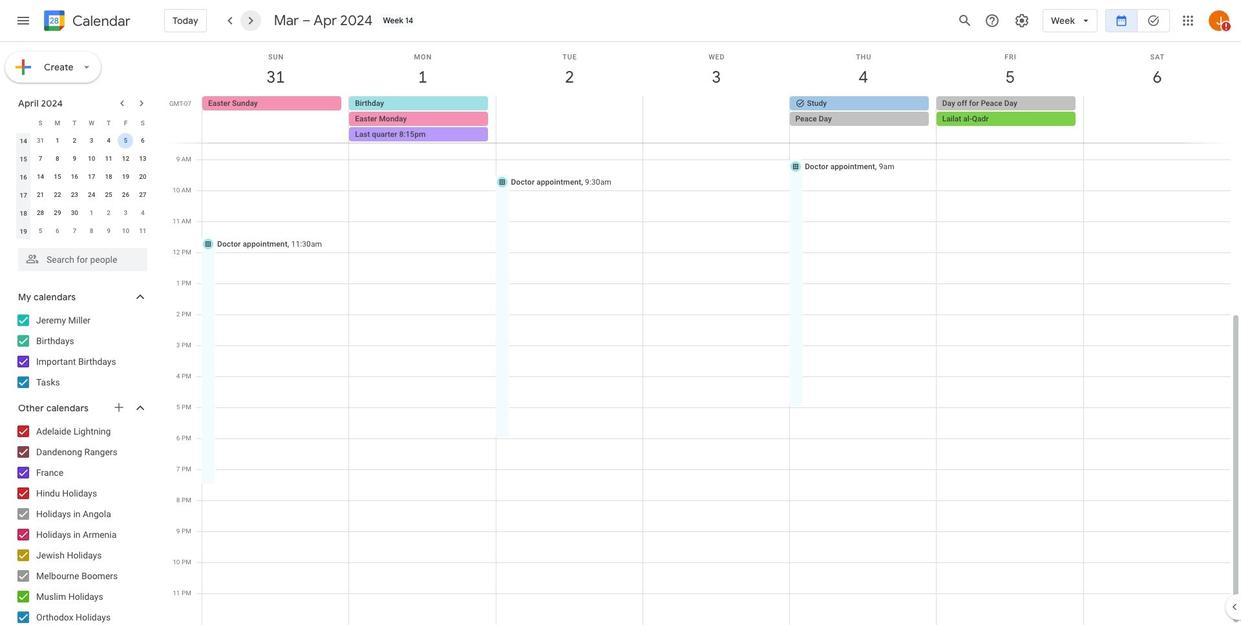 Task type: locate. For each thing, give the bounding box(es) containing it.
12 element
[[118, 151, 134, 167]]

13 element
[[135, 151, 151, 167]]

cell
[[349, 96, 496, 143], [496, 96, 643, 143], [643, 96, 790, 143], [790, 96, 937, 143], [937, 96, 1084, 143], [1084, 96, 1231, 143], [117, 132, 134, 150]]

Search for people text field
[[26, 248, 140, 272]]

may 11 element
[[135, 224, 151, 239]]

april 2024 grid
[[12, 114, 151, 241]]

grid
[[166, 42, 1242, 626]]

15 element
[[50, 169, 65, 185]]

16 element
[[67, 169, 82, 185]]

may 4 element
[[135, 206, 151, 221]]

may 7 element
[[67, 224, 82, 239]]

None search field
[[0, 243, 160, 272]]

may 6 element
[[50, 224, 65, 239]]

may 9 element
[[101, 224, 116, 239]]

cell inside row group
[[117, 132, 134, 150]]

may 1 element
[[84, 206, 99, 221]]

24 element
[[84, 188, 99, 203]]

27 element
[[135, 188, 151, 203]]

23 element
[[67, 188, 82, 203]]

row group inside the april 2024 grid
[[15, 132, 151, 241]]

14 element
[[33, 169, 48, 185]]

settings menu image
[[1015, 13, 1030, 28]]

18 element
[[101, 169, 116, 185]]

heading
[[70, 13, 131, 29]]

9 element
[[67, 151, 82, 167]]

calendar element
[[41, 8, 131, 36]]

4 element
[[101, 133, 116, 149]]

row
[[197, 96, 1242, 143], [15, 114, 151, 132], [15, 132, 151, 150], [15, 150, 151, 168], [15, 168, 151, 186], [15, 186, 151, 204], [15, 204, 151, 222], [15, 222, 151, 241]]

5 element
[[118, 133, 134, 149]]

row group
[[15, 132, 151, 241]]

my calendars list
[[3, 310, 160, 393]]

column header
[[15, 114, 32, 132]]

17 element
[[84, 169, 99, 185]]

21 element
[[33, 188, 48, 203]]



Task type: vqa. For each thing, say whether or not it's contained in the screenshot.
the middle 5
no



Task type: describe. For each thing, give the bounding box(es) containing it.
20 element
[[135, 169, 151, 185]]

22 element
[[50, 188, 65, 203]]

10 element
[[84, 151, 99, 167]]

11 element
[[101, 151, 116, 167]]

may 3 element
[[118, 206, 134, 221]]

march 31 element
[[33, 133, 48, 149]]

main drawer image
[[16, 13, 31, 28]]

3 element
[[84, 133, 99, 149]]

heading inside calendar element
[[70, 13, 131, 29]]

column header inside the april 2024 grid
[[15, 114, 32, 132]]

19 element
[[118, 169, 134, 185]]

6 element
[[135, 133, 151, 149]]

25 element
[[101, 188, 116, 203]]

28 element
[[33, 206, 48, 221]]

30 element
[[67, 206, 82, 221]]

may 10 element
[[118, 224, 134, 239]]

may 2 element
[[101, 206, 116, 221]]

may 5 element
[[33, 224, 48, 239]]

29 element
[[50, 206, 65, 221]]

26 element
[[118, 188, 134, 203]]

add other calendars image
[[113, 402, 125, 415]]

may 8 element
[[84, 224, 99, 239]]

7 element
[[33, 151, 48, 167]]

8 element
[[50, 151, 65, 167]]

other calendars list
[[3, 422, 160, 626]]

2 element
[[67, 133, 82, 149]]

1 element
[[50, 133, 65, 149]]



